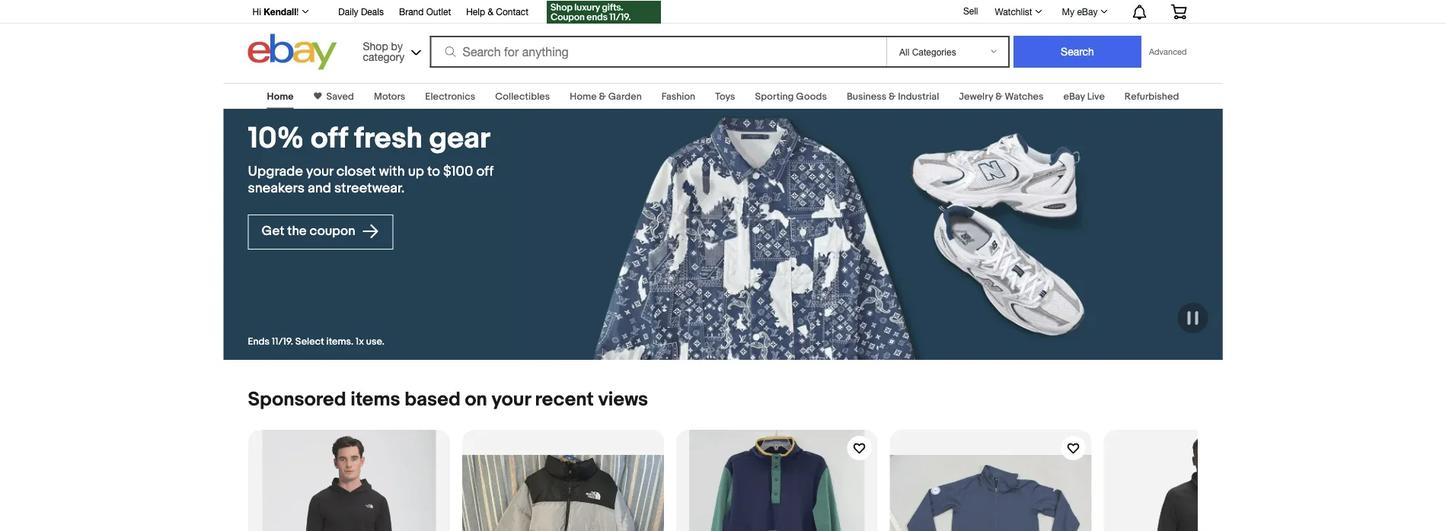 Task type: vqa. For each thing, say whether or not it's contained in the screenshot.
Find a Vehicle's Find
no



Task type: describe. For each thing, give the bounding box(es) containing it.
hi
[[253, 6, 261, 17]]

10% off fresh gear main content
[[0, 74, 1447, 532]]

gear
[[429, 121, 491, 157]]

business
[[847, 91, 887, 102]]

hi kendall !
[[253, 6, 299, 17]]

fashion
[[662, 91, 696, 102]]

saved
[[327, 91, 354, 102]]

home for home & garden
[[570, 91, 597, 102]]

watches
[[1005, 91, 1044, 102]]

daily deals
[[339, 6, 384, 17]]

streetwear.
[[334, 180, 405, 196]]

advanced
[[1150, 47, 1187, 57]]

get the coupon image
[[547, 1, 661, 24]]

electronics link
[[425, 91, 476, 102]]

my
[[1063, 6, 1075, 17]]

outlet
[[426, 6, 451, 17]]

sponsored items based on your recent views
[[248, 388, 648, 412]]

sell link
[[957, 5, 986, 16]]

10% off fresh gear upgrade your closet with up to $100 off sneakers and streetwear.
[[248, 121, 494, 196]]

& for business
[[889, 91, 896, 102]]

collectibles
[[495, 91, 550, 102]]

sporting goods link
[[755, 91, 827, 102]]

coupon
[[310, 224, 356, 240]]

kendall
[[264, 6, 297, 17]]

ends 11/19. select items. 1x use.
[[248, 336, 385, 348]]

live
[[1088, 91, 1105, 102]]

industrial
[[899, 91, 940, 102]]

sponsored
[[248, 388, 346, 412]]

to
[[428, 163, 440, 180]]

account navigation
[[244, 0, 1199, 26]]

select
[[295, 336, 324, 348]]

by
[[391, 40, 403, 52]]

ebay live link
[[1064, 91, 1105, 102]]

electronics
[[425, 91, 476, 102]]

contact
[[496, 6, 529, 17]]

fresh
[[354, 121, 423, 157]]

ends
[[248, 336, 270, 348]]

deals
[[361, 6, 384, 17]]

my ebay link
[[1054, 2, 1115, 21]]

shop
[[363, 40, 388, 52]]

& for jewelry
[[996, 91, 1003, 102]]

get the coupon
[[262, 224, 358, 240]]

advanced link
[[1142, 37, 1195, 67]]

motors link
[[374, 91, 406, 102]]

sporting
[[755, 91, 794, 102]]

jewelry & watches link
[[959, 91, 1044, 102]]

garden
[[609, 91, 642, 102]]

with
[[379, 163, 405, 180]]

daily
[[339, 6, 359, 17]]



Task type: locate. For each thing, give the bounding box(es) containing it.
1 vertical spatial ebay
[[1064, 91, 1086, 102]]

& for help
[[488, 6, 494, 17]]

fashion link
[[662, 91, 696, 102]]

and
[[308, 180, 331, 196]]

daily deals link
[[339, 4, 384, 21]]

0 horizontal spatial your
[[306, 163, 333, 180]]

business & industrial
[[847, 91, 940, 102]]

0 horizontal spatial off
[[311, 121, 348, 157]]

ebay
[[1078, 6, 1098, 17], [1064, 91, 1086, 102]]

0 vertical spatial ebay
[[1078, 6, 1098, 17]]

0 horizontal spatial home
[[267, 91, 294, 102]]

brand outlet link
[[399, 4, 451, 21]]

ebay right my
[[1078, 6, 1098, 17]]

jewelry
[[959, 91, 994, 102]]

& right jewelry on the right top of page
[[996, 91, 1003, 102]]

motors
[[374, 91, 406, 102]]

your inside 10% off fresh gear upgrade your closet with up to $100 off sneakers and streetwear.
[[306, 163, 333, 180]]

get the coupon link
[[248, 215, 393, 250]]

home & garden link
[[570, 91, 642, 102]]

off right $100
[[477, 163, 494, 180]]

your
[[306, 163, 333, 180], [492, 388, 531, 412]]

brand
[[399, 6, 424, 17]]

watchlist
[[995, 6, 1033, 17]]

sneakers
[[248, 180, 305, 196]]

ebay left the live
[[1064, 91, 1086, 102]]

based
[[405, 388, 461, 412]]

10%
[[248, 121, 304, 157]]

off
[[311, 121, 348, 157], [477, 163, 494, 180]]

ebay inside 10% off fresh gear main content
[[1064, 91, 1086, 102]]

11/19.
[[272, 336, 293, 348]]

watchlist link
[[987, 2, 1050, 21]]

1 vertical spatial your
[[492, 388, 531, 412]]

get
[[262, 224, 285, 240]]

home left garden
[[570, 91, 597, 102]]

!
[[297, 6, 299, 17]]

business & industrial link
[[847, 91, 940, 102]]

$100
[[443, 163, 473, 180]]

help & contact
[[466, 6, 529, 17]]

category
[[363, 50, 405, 63]]

items.
[[327, 336, 354, 348]]

refurbished link
[[1125, 91, 1180, 102]]

10% off fresh gear link
[[248, 121, 501, 157]]

shop by category banner
[[244, 0, 1199, 74]]

your shopping cart image
[[1171, 4, 1188, 19]]

sporting goods
[[755, 91, 827, 102]]

1x
[[356, 336, 364, 348]]

recent
[[535, 388, 594, 412]]

Search for anything text field
[[432, 37, 884, 66]]

items
[[351, 388, 400, 412]]

& left garden
[[599, 91, 606, 102]]

your right on
[[492, 388, 531, 412]]

home
[[267, 91, 294, 102], [570, 91, 597, 102]]

1 horizontal spatial home
[[570, 91, 597, 102]]

saved link
[[322, 91, 354, 102]]

none submit inside shop by category banner
[[1014, 36, 1142, 68]]

jewelry & watches
[[959, 91, 1044, 102]]

upgrade
[[248, 163, 303, 180]]

use.
[[366, 336, 385, 348]]

1 home from the left
[[267, 91, 294, 102]]

0 vertical spatial your
[[306, 163, 333, 180]]

help & contact link
[[466, 4, 529, 21]]

up
[[408, 163, 424, 180]]

toys link
[[716, 91, 736, 102]]

& right business
[[889, 91, 896, 102]]

0 vertical spatial off
[[311, 121, 348, 157]]

home up 10%
[[267, 91, 294, 102]]

brand outlet
[[399, 6, 451, 17]]

1 horizontal spatial your
[[492, 388, 531, 412]]

toys
[[716, 91, 736, 102]]

home for home
[[267, 91, 294, 102]]

views
[[599, 388, 648, 412]]

ebay inside my ebay link
[[1078, 6, 1098, 17]]

None submit
[[1014, 36, 1142, 68]]

&
[[488, 6, 494, 17], [599, 91, 606, 102], [889, 91, 896, 102], [996, 91, 1003, 102]]

home & garden
[[570, 91, 642, 102]]

off up closet at the top left
[[311, 121, 348, 157]]

closet
[[337, 163, 376, 180]]

help
[[466, 6, 485, 17]]

sell
[[964, 5, 979, 16]]

shop by category button
[[356, 34, 425, 67]]

the
[[287, 224, 307, 240]]

1 vertical spatial off
[[477, 163, 494, 180]]

collectibles link
[[495, 91, 550, 102]]

& right help
[[488, 6, 494, 17]]

& for home
[[599, 91, 606, 102]]

goods
[[796, 91, 827, 102]]

your up the 'and'
[[306, 163, 333, 180]]

& inside account navigation
[[488, 6, 494, 17]]

my ebay
[[1063, 6, 1098, 17]]

1 horizontal spatial off
[[477, 163, 494, 180]]

ebay live
[[1064, 91, 1105, 102]]

shop by category
[[363, 40, 405, 63]]

on
[[465, 388, 487, 412]]

refurbished
[[1125, 91, 1180, 102]]

2 home from the left
[[570, 91, 597, 102]]



